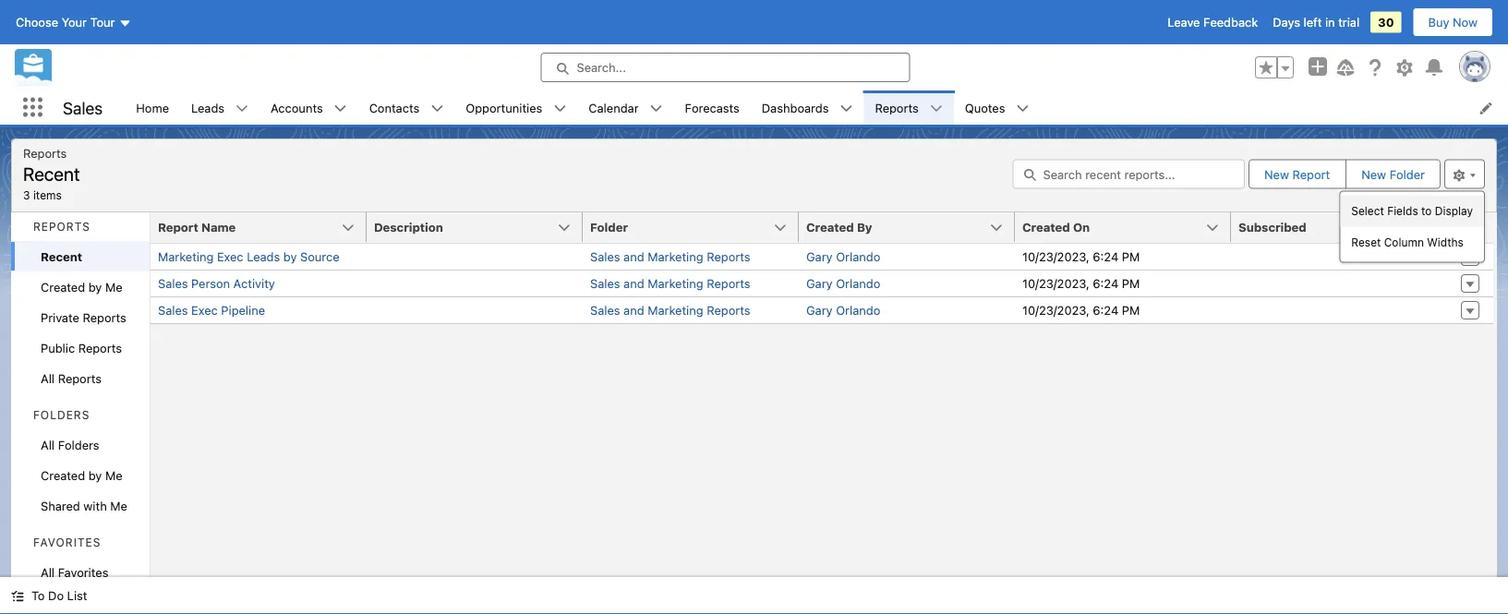 Task type: describe. For each thing, give the bounding box(es) containing it.
accounts link
[[260, 91, 334, 125]]

shared with me
[[41, 499, 127, 513]]

exec for marketing
[[217, 250, 243, 264]]

created by button
[[799, 212, 1015, 242]]

home
[[136, 101, 169, 115]]

sales exec pipeline
[[158, 303, 265, 317]]

select fields to display link
[[1340, 195, 1484, 227]]

created inside button
[[806, 220, 854, 234]]

display
[[1435, 205, 1473, 217]]

shared with me link
[[11, 490, 150, 521]]

calendar
[[589, 101, 639, 115]]

Search recent reports... text field
[[1013, 159, 1245, 189]]

fields
[[1387, 205, 1418, 217]]

column
[[1384, 236, 1424, 249]]

select
[[1351, 205, 1384, 217]]

gary for sales exec pipeline
[[806, 303, 833, 317]]

leave
[[1168, 15, 1200, 29]]

search... button
[[541, 53, 910, 82]]

gary orlando link for activity
[[806, 277, 880, 290]]

all reports
[[41, 371, 102, 385]]

1 vertical spatial recent
[[41, 249, 82, 263]]

in
[[1325, 15, 1335, 29]]

items
[[33, 188, 62, 201]]

created by
[[806, 220, 872, 234]]

1 horizontal spatial folder
[[1390, 167, 1425, 181]]

created by me link for private
[[11, 272, 150, 302]]

shared
[[41, 499, 80, 513]]

1 and from the top
[[624, 250, 644, 264]]

1 gary orlando from the top
[[806, 250, 880, 264]]

leave feedback link
[[1168, 15, 1258, 29]]

private reports
[[41, 310, 126, 324]]

created on
[[1022, 220, 1090, 234]]

contacts
[[369, 101, 420, 115]]

text default image for leads
[[236, 102, 249, 115]]

sales person activity link
[[158, 277, 275, 290]]

0 vertical spatial recent
[[23, 163, 80, 184]]

source
[[300, 250, 339, 264]]

all folders link
[[11, 429, 150, 460]]

recent link
[[11, 241, 150, 272]]

sales and marketing reports link for sales person activity
[[590, 277, 750, 290]]

name
[[201, 220, 236, 234]]

accounts
[[271, 101, 323, 115]]

quotes list item
[[954, 91, 1040, 125]]

to
[[1421, 205, 1432, 217]]

6:24 for sales person activity
[[1093, 277, 1119, 290]]

sales exec pipeline link
[[158, 303, 265, 317]]

select fields to display
[[1351, 205, 1473, 217]]

trial
[[1338, 15, 1360, 29]]

with
[[83, 499, 107, 513]]

folder cell
[[583, 212, 810, 244]]

menu containing select fields to display
[[1340, 195, 1484, 258]]

accounts list item
[[260, 91, 358, 125]]

opportunities list item
[[455, 91, 577, 125]]

text default image for opportunities
[[553, 102, 566, 115]]

all favorites link
[[11, 557, 150, 587]]

and for activity
[[624, 277, 644, 290]]

marketing for sales person activity sales and marketing reports link
[[648, 277, 703, 290]]

text default image for reports
[[930, 102, 943, 115]]

left
[[1304, 15, 1322, 29]]

by inside grid
[[283, 250, 297, 264]]

forecasts link
[[674, 91, 751, 125]]

home link
[[125, 91, 180, 125]]

created by me for reports
[[41, 280, 122, 294]]

subscribed button
[[1231, 212, 1447, 242]]

sales and marketing reports for sales exec pipeline
[[590, 303, 750, 317]]

to do list button
[[0, 577, 98, 614]]

sales for sales and marketing reports link for sales exec pipeline
[[590, 303, 620, 317]]

1 pm from the top
[[1122, 250, 1140, 264]]

sales for sales person activity sales and marketing reports link
[[590, 277, 620, 290]]

favorites inside all favorites link
[[58, 565, 108, 579]]

1 10/23/2023, from the top
[[1022, 250, 1090, 264]]

leave feedback
[[1168, 15, 1258, 29]]

all for all folders
[[41, 438, 55, 452]]

1 gary from the top
[[806, 250, 833, 264]]

search...
[[577, 60, 626, 74]]

to do list
[[31, 589, 87, 603]]

all favorites
[[41, 565, 108, 579]]

on
[[1073, 220, 1090, 234]]

gary orlando for activity
[[806, 277, 880, 290]]

forecasts
[[685, 101, 740, 115]]

created by me for with
[[41, 468, 122, 482]]

0 vertical spatial folders
[[33, 409, 90, 422]]

new folder button
[[1346, 159, 1441, 189]]

sales person activity
[[158, 277, 275, 290]]

me for with
[[105, 468, 122, 482]]

report name
[[158, 220, 236, 234]]

30
[[1378, 15, 1394, 29]]

new for new folder
[[1361, 167, 1386, 181]]

buy
[[1428, 15, 1449, 29]]

all for all favorites
[[41, 565, 55, 579]]

subscribed
[[1238, 220, 1307, 234]]

created by cell
[[799, 212, 1026, 244]]

gary orlando for pipeline
[[806, 303, 880, 317]]

0 vertical spatial favorites
[[33, 536, 101, 549]]

me for reports
[[105, 280, 122, 294]]

sales for sales exec pipeline link
[[158, 303, 188, 317]]

orlando for sales person activity
[[836, 277, 880, 290]]

by for all folders
[[88, 468, 102, 482]]

gary orlando link for pipeline
[[806, 303, 880, 317]]

person
[[191, 277, 230, 290]]

description cell
[[367, 212, 594, 244]]

reports link
[[864, 91, 930, 125]]

leads inside "link"
[[191, 101, 225, 115]]

text default image inside to do list 'button'
[[11, 590, 24, 603]]

reports inside list item
[[875, 101, 919, 115]]

contacts link
[[358, 91, 431, 125]]

new folder
[[1361, 167, 1425, 181]]

choose your tour
[[16, 15, 115, 29]]

text default image for quotes
[[1016, 102, 1029, 115]]

feedback
[[1203, 15, 1258, 29]]

sales and marketing reports link for sales exec pipeline
[[590, 303, 750, 317]]

text default image for contacts
[[431, 102, 444, 115]]

6:24 for sales exec pipeline
[[1093, 303, 1119, 317]]

buy now
[[1428, 15, 1478, 29]]

private
[[41, 310, 79, 324]]

your
[[62, 15, 87, 29]]

reports inside reports recent 3 items
[[23, 146, 67, 160]]



Task type: vqa. For each thing, say whether or not it's contained in the screenshot.
6:24 associated with Sales Exec Pipeline
yes



Task type: locate. For each thing, give the bounding box(es) containing it.
10/23/2023, 6:24 pm
[[1022, 250, 1140, 264], [1022, 277, 1140, 290], [1022, 303, 1140, 317]]

3
[[23, 188, 30, 201]]

reports list item
[[864, 91, 954, 125]]

10/23/2023, 6:24 pm for sales exec pipeline
[[1022, 303, 1140, 317]]

text default image right calendar
[[650, 102, 663, 115]]

reset
[[1351, 236, 1381, 249]]

10/23/2023, for activity
[[1022, 277, 1090, 290]]

0 vertical spatial exec
[[217, 250, 243, 264]]

0 horizontal spatial new
[[1264, 167, 1289, 181]]

report up the subscribed button
[[1292, 167, 1330, 181]]

new report button
[[1250, 160, 1345, 188]]

2 vertical spatial gary orlando link
[[806, 303, 880, 317]]

1 all from the top
[[41, 371, 55, 385]]

3 gary orlando from the top
[[806, 303, 880, 317]]

text default image for calendar
[[650, 102, 663, 115]]

pipeline
[[221, 303, 265, 317]]

created by me link up private reports
[[11, 272, 150, 302]]

list containing home
[[125, 91, 1508, 125]]

me up private reports
[[105, 280, 122, 294]]

1 horizontal spatial new
[[1361, 167, 1386, 181]]

choose your tour button
[[15, 7, 133, 37]]

marketing exec leads by source link
[[158, 250, 339, 264]]

0 vertical spatial by
[[283, 250, 297, 264]]

do
[[48, 589, 64, 603]]

1 vertical spatial sales and marketing reports link
[[590, 277, 750, 290]]

3 sales and marketing reports from the top
[[590, 303, 750, 317]]

tour
[[90, 15, 115, 29]]

by left source at the left of page
[[283, 250, 297, 264]]

1 sales and marketing reports link from the top
[[590, 250, 750, 264]]

widths
[[1427, 236, 1464, 249]]

0 vertical spatial sales and marketing reports
[[590, 250, 750, 264]]

0 vertical spatial sales and marketing reports link
[[590, 250, 750, 264]]

text default image left to
[[11, 590, 24, 603]]

created by me link for shared
[[11, 460, 150, 490]]

2 vertical spatial 10/23/2023, 6:24 pm
[[1022, 303, 1140, 317]]

1 sales and marketing reports from the top
[[590, 250, 750, 264]]

by for recent
[[88, 280, 102, 294]]

10/23/2023, 6:24 pm for sales person activity
[[1022, 277, 1140, 290]]

2 new from the left
[[1361, 167, 1386, 181]]

exec up sales person activity
[[217, 250, 243, 264]]

recent up items
[[23, 163, 80, 184]]

text default image inside accounts list item
[[334, 102, 347, 115]]

and for pipeline
[[624, 303, 644, 317]]

1 vertical spatial exec
[[191, 303, 218, 317]]

favorites up all favorites
[[33, 536, 101, 549]]

choose
[[16, 15, 58, 29]]

all up shared
[[41, 438, 55, 452]]

1 vertical spatial report
[[158, 220, 198, 234]]

me right with
[[110, 499, 127, 513]]

1 horizontal spatial report
[[1292, 167, 1330, 181]]

1 vertical spatial 6:24
[[1093, 277, 1119, 290]]

created by me down all folders link
[[41, 468, 122, 482]]

1 vertical spatial gary orlando
[[806, 277, 880, 290]]

created inside "button"
[[1022, 220, 1070, 234]]

reset column widths link
[[1340, 227, 1484, 258]]

new for new report
[[1264, 167, 1289, 181]]

to
[[31, 589, 45, 603]]

1 vertical spatial created by me
[[41, 468, 122, 482]]

pm for sales person activity
[[1122, 277, 1140, 290]]

0 vertical spatial all
[[41, 371, 55, 385]]

1 vertical spatial orlando
[[836, 277, 880, 290]]

report inside report name button
[[158, 220, 198, 234]]

3 text default image from the left
[[553, 102, 566, 115]]

10/23/2023, for pipeline
[[1022, 303, 1090, 317]]

text default image right contacts at the left top of the page
[[431, 102, 444, 115]]

all up do on the bottom left
[[41, 565, 55, 579]]

by up private reports
[[88, 280, 102, 294]]

list
[[67, 589, 87, 603]]

report name button
[[151, 212, 367, 242]]

0 vertical spatial and
[[624, 250, 644, 264]]

and
[[624, 250, 644, 264], [624, 277, 644, 290], [624, 303, 644, 317]]

1 vertical spatial folder
[[590, 220, 628, 234]]

0 vertical spatial gary
[[806, 250, 833, 264]]

0 horizontal spatial leads
[[191, 101, 225, 115]]

2 vertical spatial sales and marketing reports link
[[590, 303, 750, 317]]

1 vertical spatial folders
[[58, 438, 99, 452]]

0 vertical spatial created by me
[[41, 280, 122, 294]]

activity
[[233, 277, 275, 290]]

recent
[[23, 163, 80, 184], [41, 249, 82, 263]]

10/23/2023,
[[1022, 250, 1090, 264], [1022, 277, 1090, 290], [1022, 303, 1090, 317]]

3 gary orlando link from the top
[[806, 303, 880, 317]]

created left by
[[806, 220, 854, 234]]

1 vertical spatial and
[[624, 277, 644, 290]]

all reports link
[[11, 363, 150, 393]]

1 vertical spatial all
[[41, 438, 55, 452]]

cell
[[1231, 244, 1447, 270], [367, 270, 583, 296], [1231, 270, 1447, 296], [367, 296, 583, 323], [1231, 296, 1447, 323]]

0 vertical spatial report
[[1292, 167, 1330, 181]]

1 vertical spatial sales and marketing reports
[[590, 277, 750, 290]]

6 text default image from the left
[[1016, 102, 1029, 115]]

created on cell
[[1015, 212, 1242, 244]]

contacts list item
[[358, 91, 455, 125]]

1 vertical spatial me
[[105, 468, 122, 482]]

2 created by me from the top
[[41, 468, 122, 482]]

1 created by me from the top
[[41, 280, 122, 294]]

folder
[[1390, 167, 1425, 181], [590, 220, 628, 234]]

report name cell
[[151, 212, 378, 244]]

1 orlando from the top
[[836, 250, 880, 264]]

calendar list item
[[577, 91, 674, 125]]

exec for sales
[[191, 303, 218, 317]]

3 pm from the top
[[1122, 303, 1140, 317]]

1 vertical spatial leads
[[247, 250, 280, 264]]

pm
[[1122, 250, 1140, 264], [1122, 277, 1140, 290], [1122, 303, 1140, 317]]

grid containing report name
[[151, 212, 1493, 324]]

created by me link up shared with me
[[11, 460, 150, 490]]

pm for sales exec pipeline
[[1122, 303, 1140, 317]]

leads up the activity
[[247, 250, 280, 264]]

opportunities link
[[455, 91, 553, 125]]

favorites
[[33, 536, 101, 549], [58, 565, 108, 579]]

2 vertical spatial and
[[624, 303, 644, 317]]

folder inside cell
[[590, 220, 628, 234]]

created by me up the private reports link
[[41, 280, 122, 294]]

1 created by me link from the top
[[11, 272, 150, 302]]

me up with
[[105, 468, 122, 482]]

created by me link
[[11, 272, 150, 302], [11, 460, 150, 490]]

exec
[[217, 250, 243, 264], [191, 303, 218, 317]]

now
[[1453, 15, 1478, 29]]

opportunities
[[466, 101, 542, 115]]

created up private
[[41, 280, 85, 294]]

sales for first sales and marketing reports link
[[590, 250, 620, 264]]

0 vertical spatial gary orlando
[[806, 250, 880, 264]]

3 and from the top
[[624, 303, 644, 317]]

dashboards list item
[[751, 91, 864, 125]]

reset column widths
[[1351, 236, 1464, 249]]

0 vertical spatial gary orlando link
[[806, 250, 880, 264]]

leads link
[[180, 91, 236, 125]]

3 all from the top
[[41, 565, 55, 579]]

text default image left calendar
[[553, 102, 566, 115]]

2 pm from the top
[[1122, 277, 1140, 290]]

2 and from the top
[[624, 277, 644, 290]]

3 6:24 from the top
[[1093, 303, 1119, 317]]

gary orlando
[[806, 250, 880, 264], [806, 277, 880, 290], [806, 303, 880, 317]]

0 vertical spatial leads
[[191, 101, 225, 115]]

1 vertical spatial by
[[88, 280, 102, 294]]

marketing for first sales and marketing reports link
[[648, 250, 703, 264]]

sales
[[63, 98, 103, 118], [590, 250, 620, 264], [158, 277, 188, 290], [590, 277, 620, 290], [158, 303, 188, 317], [590, 303, 620, 317]]

orlando
[[836, 250, 880, 264], [836, 277, 880, 290], [836, 303, 880, 317]]

2 horizontal spatial text default image
[[840, 102, 853, 115]]

1 vertical spatial gary orlando link
[[806, 277, 880, 290]]

created by me
[[41, 280, 122, 294], [41, 468, 122, 482]]

0 horizontal spatial folder
[[590, 220, 628, 234]]

days
[[1273, 15, 1300, 29]]

marketing for sales and marketing reports link for sales exec pipeline
[[648, 303, 703, 317]]

0 horizontal spatial text default image
[[11, 590, 24, 603]]

2 10/23/2023, from the top
[[1022, 277, 1090, 290]]

1 vertical spatial pm
[[1122, 277, 1140, 290]]

buy now button
[[1413, 7, 1493, 37]]

created on button
[[1015, 212, 1231, 242]]

list
[[125, 91, 1508, 125]]

menu
[[1340, 195, 1484, 258]]

2 vertical spatial orlando
[[836, 303, 880, 317]]

new
[[1264, 167, 1289, 181], [1361, 167, 1386, 181]]

2 vertical spatial 6:24
[[1093, 303, 1119, 317]]

1 vertical spatial 10/23/2023, 6:24 pm
[[1022, 277, 1140, 290]]

1 new from the left
[[1264, 167, 1289, 181]]

sales and marketing reports
[[590, 250, 750, 264], [590, 277, 750, 290], [590, 303, 750, 317]]

0 vertical spatial created by me link
[[11, 272, 150, 302]]

1 horizontal spatial text default image
[[431, 102, 444, 115]]

folders up the all folders
[[33, 409, 90, 422]]

actions cell
[[1447, 212, 1493, 244]]

text default image
[[431, 102, 444, 115], [840, 102, 853, 115], [11, 590, 24, 603]]

private reports link
[[11, 302, 150, 332]]

text default image
[[236, 102, 249, 115], [334, 102, 347, 115], [553, 102, 566, 115], [650, 102, 663, 115], [930, 102, 943, 115], [1016, 102, 1029, 115]]

0 horizontal spatial report
[[158, 220, 198, 234]]

text default image for accounts
[[334, 102, 347, 115]]

grid
[[151, 212, 1493, 324]]

3 10/23/2023, from the top
[[1022, 303, 1090, 317]]

public reports link
[[11, 332, 150, 363]]

gary
[[806, 250, 833, 264], [806, 277, 833, 290], [806, 303, 833, 317]]

2 vertical spatial all
[[41, 565, 55, 579]]

2 vertical spatial pm
[[1122, 303, 1140, 317]]

all folders
[[41, 438, 99, 452]]

quotes
[[965, 101, 1005, 115]]

3 sales and marketing reports link from the top
[[590, 303, 750, 317]]

1 vertical spatial favorites
[[58, 565, 108, 579]]

sales for sales person activity link
[[158, 277, 188, 290]]

2 vertical spatial sales and marketing reports
[[590, 303, 750, 317]]

report inside the 'new report' button
[[1292, 167, 1330, 181]]

2 gary orlando link from the top
[[806, 277, 880, 290]]

2 vertical spatial 10/23/2023,
[[1022, 303, 1090, 317]]

text default image inside quotes list item
[[1016, 102, 1029, 115]]

1 10/23/2023, 6:24 pm from the top
[[1022, 250, 1140, 264]]

2 10/23/2023, 6:24 pm from the top
[[1022, 277, 1140, 290]]

text default image inside leads list item
[[236, 102, 249, 115]]

2 gary from the top
[[806, 277, 833, 290]]

2 all from the top
[[41, 438, 55, 452]]

dashboards link
[[751, 91, 840, 125]]

1 vertical spatial 10/23/2023,
[[1022, 277, 1090, 290]]

report
[[1292, 167, 1330, 181], [158, 220, 198, 234]]

text default image inside calendar list item
[[650, 102, 663, 115]]

1 vertical spatial gary
[[806, 277, 833, 290]]

description
[[374, 220, 443, 234]]

0 vertical spatial me
[[105, 280, 122, 294]]

folder button
[[583, 212, 799, 242]]

2 vertical spatial me
[[110, 499, 127, 513]]

3 orlando from the top
[[836, 303, 880, 317]]

created left on
[[1022, 220, 1070, 234]]

created
[[806, 220, 854, 234], [1022, 220, 1070, 234], [41, 280, 85, 294], [41, 468, 85, 482]]

orlando for sales exec pipeline
[[836, 303, 880, 317]]

subscribed cell
[[1231, 212, 1447, 244]]

1 gary orlando link from the top
[[806, 250, 880, 264]]

exec down person
[[191, 303, 218, 317]]

text default image left the "quotes"
[[930, 102, 943, 115]]

group
[[1255, 56, 1294, 78]]

days left in trial
[[1273, 15, 1360, 29]]

0 vertical spatial 6:24
[[1093, 250, 1119, 264]]

2 sales and marketing reports link from the top
[[590, 277, 750, 290]]

1 vertical spatial created by me link
[[11, 460, 150, 490]]

dashboards
[[762, 101, 829, 115]]

0 vertical spatial 10/23/2023,
[[1022, 250, 1090, 264]]

1 horizontal spatial leads
[[247, 250, 280, 264]]

leads list item
[[180, 91, 260, 125]]

text default image inside dashboards list item
[[840, 102, 853, 115]]

3 10/23/2023, 6:24 pm from the top
[[1022, 303, 1140, 317]]

calendar link
[[577, 91, 650, 125]]

0 vertical spatial pm
[[1122, 250, 1140, 264]]

gary for sales person activity
[[806, 277, 833, 290]]

2 vertical spatial gary
[[806, 303, 833, 317]]

0 vertical spatial folder
[[1390, 167, 1425, 181]]

reports recent 3 items
[[23, 146, 80, 201]]

text default image for dashboards
[[840, 102, 853, 115]]

3 gary from the top
[[806, 303, 833, 317]]

sales and marketing reports link
[[590, 250, 750, 264], [590, 277, 750, 290], [590, 303, 750, 317]]

created up shared
[[41, 468, 85, 482]]

text default image left reports link
[[840, 102, 853, 115]]

0 vertical spatial orlando
[[836, 250, 880, 264]]

5 text default image from the left
[[930, 102, 943, 115]]

1 text default image from the left
[[236, 102, 249, 115]]

favorites up list
[[58, 565, 108, 579]]

0 vertical spatial 10/23/2023, 6:24 pm
[[1022, 250, 1140, 264]]

new up select
[[1361, 167, 1386, 181]]

marketing
[[158, 250, 214, 264], [648, 250, 703, 264], [648, 277, 703, 290], [648, 303, 703, 317]]

new up subscribed
[[1264, 167, 1289, 181]]

leads inside grid
[[247, 250, 280, 264]]

public
[[41, 341, 75, 355]]

public reports
[[41, 341, 122, 355]]

6:24
[[1093, 250, 1119, 264], [1093, 277, 1119, 290], [1093, 303, 1119, 317]]

folders
[[33, 409, 90, 422], [58, 438, 99, 452]]

1 6:24 from the top
[[1093, 250, 1119, 264]]

by
[[283, 250, 297, 264], [88, 280, 102, 294], [88, 468, 102, 482]]

new report
[[1264, 167, 1330, 181]]

description button
[[367, 212, 583, 242]]

text default image right accounts
[[334, 102, 347, 115]]

4 text default image from the left
[[650, 102, 663, 115]]

2 created by me link from the top
[[11, 460, 150, 490]]

leads right home
[[191, 101, 225, 115]]

text default image inside opportunities list item
[[553, 102, 566, 115]]

text default image right the "quotes"
[[1016, 102, 1029, 115]]

2 vertical spatial gary orlando
[[806, 303, 880, 317]]

text default image left accounts
[[236, 102, 249, 115]]

by up with
[[88, 468, 102, 482]]

recent up private
[[41, 249, 82, 263]]

actions image
[[1447, 212, 1493, 242]]

folders up shared with me 'link'
[[58, 438, 99, 452]]

sales and marketing reports for sales person activity
[[590, 277, 750, 290]]

me inside 'link'
[[110, 499, 127, 513]]

2 gary orlando from the top
[[806, 277, 880, 290]]

report left "name"
[[158, 220, 198, 234]]

2 vertical spatial by
[[88, 468, 102, 482]]

2 orlando from the top
[[836, 277, 880, 290]]

text default image inside contacts list item
[[431, 102, 444, 115]]

all for all reports
[[41, 371, 55, 385]]

2 sales and marketing reports from the top
[[590, 277, 750, 290]]

text default image inside reports list item
[[930, 102, 943, 115]]

all down public at bottom
[[41, 371, 55, 385]]

2 text default image from the left
[[334, 102, 347, 115]]

by
[[857, 220, 872, 234]]

quotes link
[[954, 91, 1016, 125]]

2 6:24 from the top
[[1093, 277, 1119, 290]]



